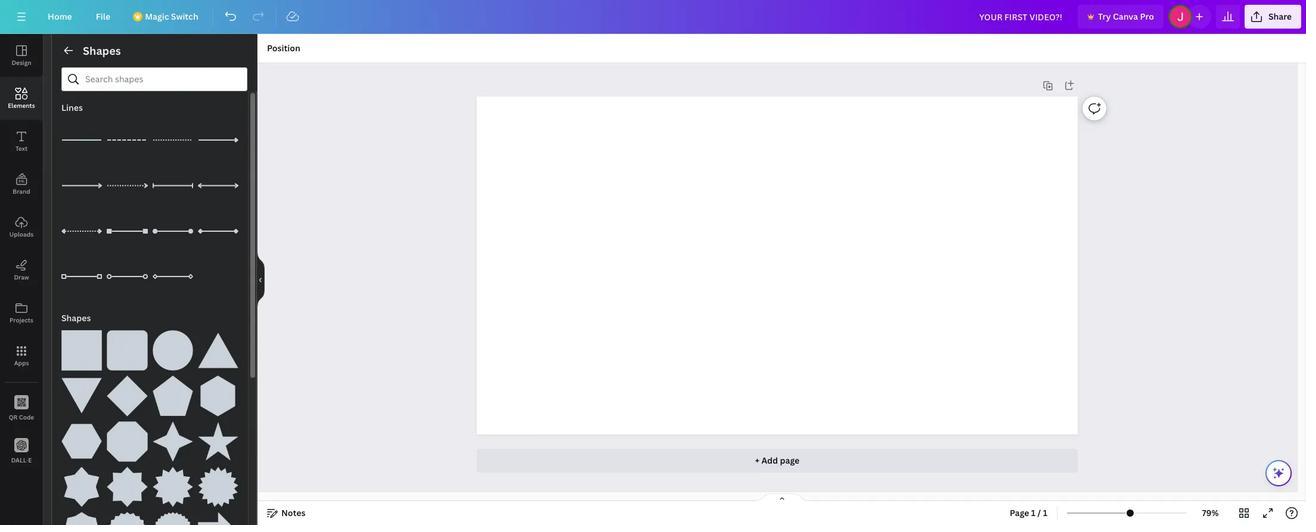 Task type: locate. For each thing, give the bounding box(es) containing it.
group right rounded square image
[[152, 323, 193, 371]]

1 horizontal spatial 1
[[1043, 507, 1047, 519]]

8-pointed star inflated image
[[61, 512, 102, 525]]

apps
[[14, 359, 29, 367]]

try canva pro button
[[1078, 5, 1164, 29]]

shapes down file popup button
[[83, 44, 121, 58]]

6-pointed star image
[[61, 467, 102, 507]]

group right 'white circle shape' image
[[198, 323, 238, 371]]

group right '4-pointed star' image
[[198, 414, 238, 462]]

brand
[[13, 187, 30, 196]]

group left rounded square image
[[61, 323, 102, 371]]

elements button
[[0, 77, 43, 120]]

group up arrow right image
[[198, 459, 238, 507]]

hexagon horizontal image
[[61, 421, 102, 462]]

star burst 2 image
[[198, 467, 238, 507]]

0 vertical spatial shapes
[[83, 44, 121, 58]]

text button
[[0, 120, 43, 163]]

5-pointed star image
[[198, 421, 238, 462]]

hexagon vertical image
[[198, 376, 238, 416]]

0 horizontal spatial 1
[[1031, 507, 1036, 519]]

1 left /
[[1031, 507, 1036, 519]]

triangle down image
[[61, 376, 102, 416]]

group
[[61, 323, 102, 371], [107, 323, 148, 371], [152, 323, 193, 371], [198, 323, 238, 371], [61, 369, 102, 416], [107, 369, 148, 416], [152, 369, 193, 416], [198, 369, 238, 416], [61, 414, 102, 462], [107, 414, 148, 462], [152, 414, 193, 462], [198, 414, 238, 462], [61, 459, 102, 507], [107, 459, 148, 507], [152, 459, 193, 507], [198, 459, 238, 507], [61, 505, 102, 525], [107, 505, 148, 525], [152, 505, 193, 525], [198, 505, 238, 525]]

rounded square image
[[107, 330, 148, 371]]

file
[[96, 11, 110, 22]]

draw button
[[0, 249, 43, 292]]

design button
[[0, 34, 43, 77]]

group left '4-pointed star' image
[[107, 414, 148, 462]]

group up star burst 3 image
[[107, 459, 148, 507]]

triangle up image
[[198, 330, 238, 371]]

position
[[267, 42, 300, 54]]

text
[[15, 144, 27, 153]]

uploads button
[[0, 206, 43, 249]]

1
[[1031, 507, 1036, 519], [1043, 507, 1047, 519]]

home
[[48, 11, 72, 22]]

+
[[755, 455, 760, 466]]

design
[[12, 58, 31, 67]]

side panel tab list
[[0, 34, 43, 473]]

home link
[[38, 5, 82, 29]]

79%
[[1202, 507, 1219, 519]]

draw
[[14, 273, 29, 281]]

add this line to the canvas image
[[61, 120, 102, 161], [107, 120, 148, 161], [152, 120, 193, 161], [198, 120, 238, 161], [61, 165, 102, 206], [107, 165, 148, 206], [152, 165, 193, 206], [198, 165, 238, 206], [61, 211, 102, 251], [107, 211, 148, 251], [152, 211, 193, 251], [198, 211, 238, 251], [61, 256, 102, 297], [107, 256, 148, 297], [152, 256, 193, 297]]

group left pentagon image
[[107, 369, 148, 416]]

file button
[[86, 5, 120, 29]]

group up 8-pointed star inflated image
[[61, 459, 102, 507]]

apps button
[[0, 334, 43, 377]]

diamond image
[[107, 376, 148, 416]]

star burst 3 image
[[107, 512, 148, 525]]

shapes
[[83, 44, 121, 58], [61, 312, 91, 324]]

1 vertical spatial shapes
[[61, 312, 91, 324]]

group left 'white circle shape' image
[[107, 323, 148, 371]]

projects
[[10, 316, 33, 324]]

shapes up the square image
[[61, 312, 91, 324]]

notes button
[[262, 504, 310, 523]]

group left diamond image
[[61, 369, 102, 416]]

notes
[[281, 507, 305, 519]]

1 right /
[[1043, 507, 1047, 519]]

+ add page
[[755, 455, 800, 466]]

dall·e button
[[0, 430, 43, 473]]

brand button
[[0, 163, 43, 206]]

pentagon image
[[152, 376, 193, 416]]

try
[[1098, 11, 1111, 22]]

Search shapes search field
[[85, 68, 224, 91]]

switch
[[171, 11, 198, 22]]

hide image
[[257, 251, 265, 308]]

magic switch button
[[125, 5, 208, 29]]

qr code button
[[0, 387, 43, 430]]

show pages image
[[753, 493, 810, 503]]



Task type: describe. For each thing, give the bounding box(es) containing it.
star burst 1 image
[[152, 467, 193, 507]]

qr
[[9, 413, 17, 421]]

page
[[780, 455, 800, 466]]

main menu bar
[[0, 0, 1306, 34]]

arrow right image
[[198, 512, 238, 525]]

group left 5-pointed star image
[[152, 414, 193, 462]]

lines
[[61, 102, 83, 113]]

Design title text field
[[970, 5, 1073, 29]]

2 1 from the left
[[1043, 507, 1047, 519]]

group left octagon image
[[61, 414, 102, 462]]

8-pointed star image
[[107, 467, 148, 507]]

page
[[1010, 507, 1029, 519]]

group up the star burst 4 image
[[152, 459, 193, 507]]

elements
[[8, 101, 35, 110]]

group left the star burst 4 image
[[107, 505, 148, 525]]

group left arrow right image
[[152, 505, 193, 525]]

position button
[[262, 39, 305, 58]]

+ add page button
[[477, 449, 1078, 473]]

group right the star burst 4 image
[[198, 505, 238, 525]]

canva assistant image
[[1272, 466, 1286, 480]]

/
[[1038, 507, 1041, 519]]

79% button
[[1191, 504, 1230, 523]]

pro
[[1140, 11, 1154, 22]]

magic
[[145, 11, 169, 22]]

octagon image
[[107, 421, 148, 462]]

white circle shape image
[[152, 330, 193, 371]]

qr code
[[9, 413, 34, 421]]

group right pentagon image
[[198, 369, 238, 416]]

share button
[[1245, 5, 1301, 29]]

code
[[19, 413, 34, 421]]

group left star burst 3 image
[[61, 505, 102, 525]]

dall·e
[[11, 456, 32, 464]]

share
[[1269, 11, 1292, 22]]

uploads
[[9, 230, 33, 238]]

star burst 4 image
[[152, 512, 193, 525]]

try canva pro
[[1098, 11, 1154, 22]]

page 1 / 1
[[1010, 507, 1047, 519]]

4-pointed star image
[[152, 421, 193, 462]]

magic switch
[[145, 11, 198, 22]]

canva
[[1113, 11, 1138, 22]]

group left hexagon vertical image
[[152, 369, 193, 416]]

1 1 from the left
[[1031, 507, 1036, 519]]

projects button
[[0, 292, 43, 334]]

add
[[762, 455, 778, 466]]

square image
[[61, 330, 102, 371]]



Task type: vqa. For each thing, say whether or not it's contained in the screenshot.
Related
no



